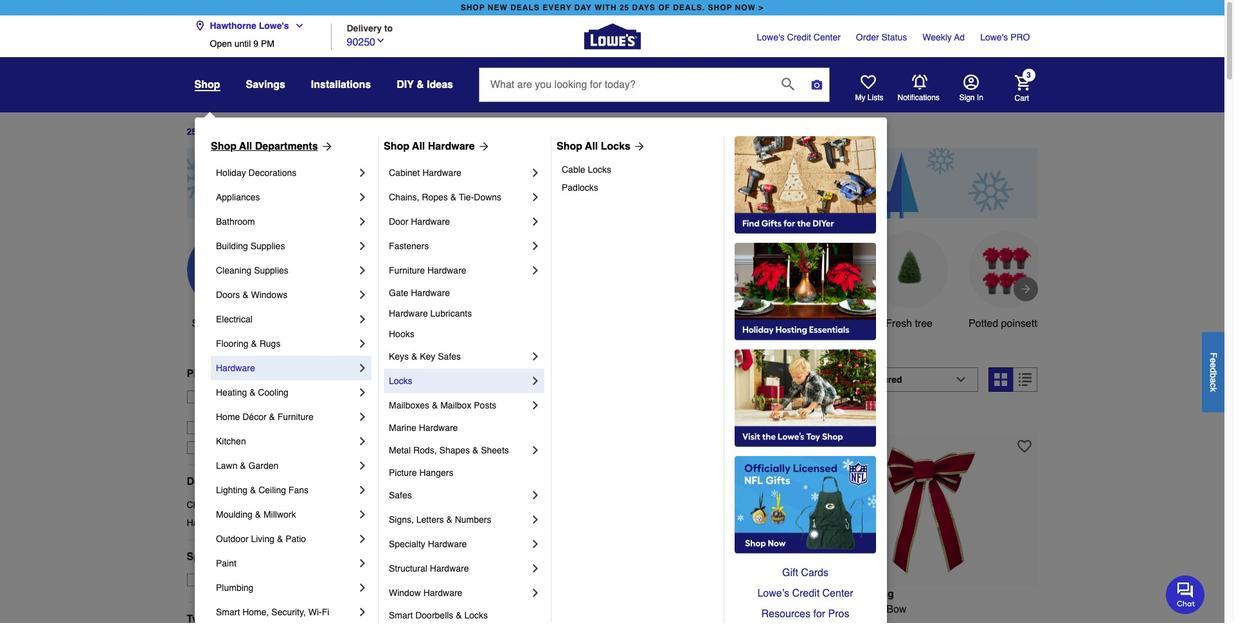 Task type: locate. For each thing, give the bounding box(es) containing it.
1 horizontal spatial string
[[685, 620, 712, 624]]

every
[[543, 3, 572, 12]]

1 vertical spatial furniture
[[278, 412, 314, 422]]

delivery up lawn & garden
[[226, 443, 259, 453]]

0 horizontal spatial compare
[[401, 412, 438, 422]]

all inside shop all departments link
[[239, 141, 252, 152]]

lights down window hardware "link"
[[468, 620, 495, 624]]

chevron down image inside 90250 button
[[375, 35, 386, 45]]

patio
[[286, 534, 306, 545]]

chains,
[[389, 192, 420, 203]]

1 ft from the left
[[458, 604, 463, 616]]

fresh tree button
[[871, 231, 948, 332]]

0 horizontal spatial string
[[438, 620, 465, 624]]

security,
[[272, 608, 306, 618]]

None search field
[[479, 68, 830, 114]]

arrow right image up cabinet hardware link
[[475, 140, 490, 153]]

1 string from the left
[[438, 620, 465, 624]]

1 horizontal spatial chevron down image
[[375, 35, 386, 45]]

delivery
[[347, 23, 382, 33], [234, 368, 274, 380], [226, 443, 259, 453]]

potted poinsettia button
[[969, 231, 1046, 332]]

arrow right image inside shop all locks link
[[631, 140, 646, 153]]

1 lights from the left
[[468, 620, 495, 624]]

all for locks
[[585, 141, 598, 152]]

keys & key safes link
[[389, 345, 529, 369]]

arrow right image up cable locks link
[[631, 140, 646, 153]]

smart for smart home, security, wi-fi
[[216, 608, 240, 618]]

chevron right image for locks
[[529, 375, 542, 388]]

0 vertical spatial supplies
[[251, 241, 285, 251]]

1 horizontal spatial christmas
[[389, 620, 435, 624]]

& down today
[[282, 405, 288, 415]]

chevron right image for lighting & ceiling fans
[[356, 484, 369, 497]]

chevron right image
[[356, 167, 369, 179], [529, 167, 542, 179], [356, 191, 369, 204], [529, 191, 542, 204], [356, 240, 369, 253], [529, 264, 542, 277], [356, 289, 369, 302], [356, 338, 369, 350], [529, 350, 542, 363], [529, 399, 542, 412], [356, 411, 369, 424], [356, 435, 369, 448], [356, 460, 369, 473], [529, 489, 542, 502], [356, 509, 369, 521], [529, 514, 542, 527], [356, 533, 369, 546], [529, 563, 542, 575], [356, 582, 369, 595], [529, 587, 542, 600]]

0 horizontal spatial heart outline image
[[795, 440, 809, 454]]

furniture hardware link
[[389, 258, 529, 283]]

198 products in holiday decorations
[[378, 374, 637, 392]]

0 vertical spatial departments
[[255, 141, 318, 152]]

chevron right image for moulding & millwork
[[356, 509, 369, 521]]

deals inside button
[[232, 318, 259, 330]]

0 vertical spatial credit
[[787, 32, 811, 42]]

safes down the picture
[[389, 491, 412, 501]]

1 vertical spatial white
[[466, 604, 493, 616]]

picture hangers link
[[389, 463, 542, 484]]

christmas inside "holiday living 100-count 20.62-ft white incandescent plug- in christmas string lights"
[[389, 620, 435, 624]]

0 vertical spatial white
[[799, 318, 825, 330]]

0 vertical spatial plug-
[[559, 604, 583, 616]]

downs
[[474, 192, 502, 203]]

0 horizontal spatial 25
[[187, 127, 197, 137]]

sheets
[[481, 446, 509, 456]]

1 horizontal spatial compare
[[847, 412, 884, 422]]

deals right of
[[234, 127, 258, 137]]

1 horizontal spatial smart
[[389, 611, 413, 621]]

shop down 25 days of deals link
[[211, 141, 237, 152]]

shop for shop all deals
[[192, 318, 216, 330]]

hardware up cabinet hardware link
[[428, 141, 475, 152]]

1 horizontal spatial plug-
[[601, 620, 625, 624]]

hardware lubricants
[[389, 309, 472, 319]]

1 horizontal spatial arrow right image
[[631, 140, 646, 153]]

today
[[281, 392, 304, 402]]

arrow right image
[[475, 140, 490, 153], [631, 140, 646, 153], [1019, 283, 1032, 296]]

hanging decoration
[[690, 318, 738, 345]]

signs, letters & numbers link
[[389, 508, 529, 532]]

free
[[206, 392, 225, 402]]

string inside "holiday living 100-count 20.62-ft white incandescent plug- in christmas string lights"
[[438, 620, 465, 624]]

hardware inside window hardware "link"
[[423, 588, 463, 599]]

2 shop from the left
[[384, 141, 410, 152]]

lowe's home improvement logo image
[[584, 8, 641, 65]]

0 horizontal spatial living
[[251, 534, 275, 545]]

0 horizontal spatial incandescent
[[495, 604, 557, 616]]

living down the hanukkah decorations link
[[251, 534, 275, 545]]

0 horizontal spatial count
[[398, 604, 426, 616]]

special offers
[[187, 552, 256, 563]]

&
[[417, 79, 424, 91], [451, 192, 457, 203], [243, 290, 249, 300], [251, 339, 257, 349], [411, 352, 418, 362], [223, 368, 231, 380], [250, 388, 256, 398], [432, 401, 438, 411], [282, 405, 288, 415], [269, 412, 275, 422], [473, 446, 479, 456], [240, 461, 246, 471], [250, 485, 256, 496], [255, 510, 261, 520], [447, 515, 453, 525], [277, 534, 283, 545], [456, 611, 462, 621]]

numbers
[[455, 515, 492, 525]]

2 horizontal spatial shop
[[557, 141, 583, 152]]

hardware inside 'marine hardware' link
[[419, 423, 458, 433]]

w
[[852, 604, 862, 616]]

8.5-
[[824, 604, 842, 616]]

20.62- left multicolor
[[652, 604, 681, 616]]

smart down window
[[389, 611, 413, 621]]

living inside "holiday living 100-count 20.62-ft white incandescent plug- in christmas string lights"
[[418, 589, 448, 600]]

all for hardware
[[412, 141, 425, 152]]

0 vertical spatial hawthorne
[[210, 21, 256, 31]]

credit
[[787, 32, 811, 42], [792, 588, 820, 600]]

center up 8.5-
[[823, 588, 854, 600]]

holiday inside "holiday living 100-count 20.62-ft white incandescent plug- in christmas string lights"
[[378, 589, 415, 600]]

0 vertical spatial delivery
[[347, 23, 382, 33]]

0 vertical spatial chevron down image
[[289, 21, 305, 31]]

& right diy
[[417, 79, 424, 91]]

living inside 'holiday living 8.5-in w red bow'
[[864, 589, 894, 600]]

& left key
[[411, 352, 418, 362]]

safes link
[[389, 484, 529, 508]]

0 horizontal spatial chevron down image
[[289, 21, 305, 31]]

>
[[759, 3, 764, 12]]

2 horizontal spatial christmas
[[636, 620, 683, 624]]

all inside shop all hardware link
[[412, 141, 425, 152]]

furniture down today
[[278, 412, 314, 422]]

smart down 'plumbing'
[[216, 608, 240, 618]]

holiday up posts
[[487, 374, 543, 392]]

cable locks
[[562, 165, 611, 175]]

1 horizontal spatial white
[[799, 318, 825, 330]]

chevron right image for structural hardware
[[529, 563, 542, 575]]

1 horizontal spatial 100-
[[601, 604, 621, 616]]

chevron right image for doors & windows
[[356, 289, 369, 302]]

2 vertical spatial delivery
[[226, 443, 259, 453]]

wi-
[[308, 608, 322, 618]]

holiday living 100-count 20.62-ft white incandescent plug- in christmas string lights
[[378, 589, 583, 624]]

holiday for holiday living 100-count 20.62-ft white incandescent plug- in christmas string lights
[[378, 589, 415, 600]]

locks down keys at the left bottom of the page
[[389, 376, 413, 386]]

lawn & garden
[[216, 461, 279, 471]]

shop all deals
[[192, 318, 259, 330]]

holiday down the structural at the bottom of page
[[378, 589, 415, 600]]

departments down lawn
[[187, 476, 250, 488]]

2 string from the left
[[685, 620, 712, 624]]

structural hardware
[[389, 564, 469, 574]]

2 incandescent from the left
[[736, 604, 797, 616]]

chains, ropes & tie-downs
[[389, 192, 502, 203]]

ft right doorbells
[[458, 604, 463, 616]]

0 vertical spatial shop
[[194, 79, 220, 91]]

chevron right image for kitchen
[[356, 435, 369, 448]]

hardware inside door hardware link
[[411, 217, 450, 227]]

all down 25 days of deals
[[239, 141, 252, 152]]

camera image
[[811, 78, 824, 91]]

Search Query text field
[[480, 68, 772, 102]]

1 horizontal spatial shop
[[384, 141, 410, 152]]

20.62- down window hardware
[[428, 604, 458, 616]]

search image
[[782, 77, 795, 90]]

red
[[865, 604, 884, 616]]

chevron right image for heating & cooling
[[356, 386, 369, 399]]

0 horizontal spatial shop
[[211, 141, 237, 152]]

& right lawn
[[240, 461, 246, 471]]

chevron right image for specialty hardware
[[529, 538, 542, 551]]

chains, ropes & tie-downs link
[[389, 185, 529, 210]]

shop for shop all departments
[[211, 141, 237, 152]]

in inside 'holiday living 8.5-in w red bow'
[[842, 604, 850, 616]]

0 vertical spatial 25
[[620, 3, 630, 12]]

1 vertical spatial hawthorne
[[206, 405, 250, 415]]

kitchen
[[216, 437, 246, 447]]

1 horizontal spatial lights
[[715, 620, 743, 624]]

chevron right image for bathroom
[[356, 215, 369, 228]]

credit up resources for pros link
[[792, 588, 820, 600]]

2 shop from the left
[[708, 3, 733, 12]]

string down multicolor
[[685, 620, 712, 624]]

& left rugs
[[251, 339, 257, 349]]

poinsettia
[[1001, 318, 1046, 330]]

0 horizontal spatial shop
[[461, 3, 485, 12]]

1 count from the left
[[398, 604, 426, 616]]

1 horizontal spatial in
[[625, 620, 633, 624]]

hardware inside shop all hardware link
[[428, 141, 475, 152]]

chevron right image
[[356, 215, 369, 228], [529, 215, 542, 228], [529, 240, 542, 253], [356, 264, 369, 277], [356, 313, 369, 326], [356, 362, 369, 375], [529, 375, 542, 388], [356, 386, 369, 399], [529, 444, 542, 457], [356, 484, 369, 497], [529, 538, 542, 551], [356, 557, 369, 570], [356, 606, 369, 619]]

chevron right image for cabinet hardware
[[529, 167, 542, 179]]

2 count from the left
[[621, 604, 649, 616]]

1 horizontal spatial incandescent
[[736, 604, 797, 616]]

hardware inside specialty hardware link
[[428, 539, 467, 550]]

shop left electrical
[[192, 318, 216, 330]]

0 horizontal spatial lights
[[468, 620, 495, 624]]

e up d
[[1209, 358, 1219, 363]]

specialty hardware
[[389, 539, 467, 550]]

25 right "with"
[[620, 3, 630, 12]]

lowe's up pm
[[259, 21, 289, 31]]

shop left now
[[708, 3, 733, 12]]

2 ft from the left
[[681, 604, 687, 616]]

1 horizontal spatial count
[[621, 604, 649, 616]]

departments inside shop all departments link
[[255, 141, 318, 152]]

appliances
[[216, 192, 260, 203]]

1 horizontal spatial heart outline image
[[1018, 440, 1032, 454]]

1 shop from the left
[[211, 141, 237, 152]]

1 vertical spatial departments
[[187, 476, 250, 488]]

arrow right image for shop all hardware
[[475, 140, 490, 153]]

2 compare from the left
[[847, 412, 884, 422]]

living up doorbells
[[418, 589, 448, 600]]

pickup up hawthorne lowe's & nearby stores
[[251, 392, 278, 402]]

holiday living 8.5-in w red bow
[[824, 589, 907, 616]]

1 shop from the left
[[461, 3, 485, 12]]

officially licensed n f l gifts. shop now. image
[[735, 456, 876, 554]]

& right store
[[250, 388, 256, 398]]

0 horizontal spatial departments
[[187, 476, 250, 488]]

structural
[[389, 564, 428, 574]]

hardware down specialty hardware link
[[430, 564, 469, 574]]

chevron right image for window hardware
[[529, 587, 542, 600]]

arrow right image up the "poinsettia"
[[1019, 283, 1032, 296]]

25 left days
[[187, 127, 197, 137]]

compare inside 5013254527 element
[[847, 412, 884, 422]]

paint link
[[216, 552, 356, 576]]

chevron right image for hardware
[[356, 362, 369, 375]]

lights down multicolor
[[715, 620, 743, 624]]

lighting & ceiling fans
[[216, 485, 309, 496]]

safes
[[438, 352, 461, 362], [389, 491, 412, 501]]

0 horizontal spatial in
[[471, 374, 483, 392]]

2 lights from the left
[[715, 620, 743, 624]]

2 horizontal spatial in
[[977, 93, 984, 102]]

smart home, security, wi-fi link
[[216, 601, 356, 624]]

hardware inside furniture hardware link
[[428, 266, 467, 276]]

1 horizontal spatial ft
[[681, 604, 687, 616]]

0 horizontal spatial 100-
[[378, 604, 398, 616]]

metal rods, shapes & sheets
[[389, 446, 509, 456]]

20.62- inside "holiday living 100-count 20.62-ft white incandescent plug- in christmas string lights"
[[428, 604, 458, 616]]

holiday for holiday living 8.5-in w red bow
[[824, 589, 861, 600]]

f
[[1209, 352, 1219, 358]]

all up flooring
[[218, 318, 230, 330]]

home décor & furniture link
[[216, 405, 356, 429]]

in left w
[[842, 604, 850, 616]]

deals up "flooring & rugs"
[[232, 318, 259, 330]]

hardware up chains, ropes & tie-downs at the left
[[423, 168, 462, 178]]

3 shop from the left
[[557, 141, 583, 152]]

holiday up 8.5-
[[824, 589, 861, 600]]

shop up cabinet
[[384, 141, 410, 152]]

hardware down fasteners link
[[428, 266, 467, 276]]

hardware for window hardware
[[423, 588, 463, 599]]

building
[[216, 241, 248, 251]]

1 incandescent from the left
[[495, 604, 557, 616]]

white inside button
[[799, 318, 825, 330]]

2 horizontal spatial living
[[864, 589, 894, 600]]

1 vertical spatial supplies
[[254, 266, 289, 276]]

supplies up cleaning supplies in the left of the page
[[251, 241, 285, 251]]

100- inside 100-count 20.62-ft multicolor incandescent plug-in christmas string lights
[[601, 604, 621, 616]]

hardware down mailboxes & mailbox posts
[[419, 423, 458, 433]]

bathroom link
[[216, 210, 356, 234]]

1 vertical spatial shop
[[192, 318, 216, 330]]

potted
[[969, 318, 999, 330]]

hawthorne down store
[[206, 405, 250, 415]]

hardware inside structural hardware link
[[430, 564, 469, 574]]

hardware up hooks
[[389, 309, 428, 319]]

0 horizontal spatial plug-
[[559, 604, 583, 616]]

25 days of deals link
[[187, 127, 258, 137]]

hardware down signs, letters & numbers
[[428, 539, 467, 550]]

all up cable locks
[[585, 141, 598, 152]]

hardware inside hardware lubricants link
[[389, 309, 428, 319]]

lowe's down >
[[757, 32, 785, 42]]

shop left new
[[461, 3, 485, 12]]

signs,
[[389, 515, 414, 525]]

hardware up "hardware lubricants"
[[411, 288, 450, 298]]

ft left multicolor
[[681, 604, 687, 616]]

1 vertical spatial safes
[[389, 491, 412, 501]]

hardware inside gate hardware link
[[411, 288, 450, 298]]

0 horizontal spatial white
[[466, 604, 493, 616]]

chevron right image for holiday decorations
[[356, 167, 369, 179]]

living up red at the bottom of page
[[864, 589, 894, 600]]

1 20.62- from the left
[[428, 604, 458, 616]]

lighting & ceiling fans link
[[216, 478, 356, 503]]

fans
[[289, 485, 309, 496]]

ft inside "holiday living 100-count 20.62-ft white incandescent plug- in christmas string lights"
[[458, 604, 463, 616]]

1 horizontal spatial shop
[[708, 3, 733, 12]]

cabinet hardware link
[[389, 161, 529, 185]]

string down window hardware "link"
[[438, 620, 465, 624]]

ad
[[954, 32, 965, 42]]

in
[[977, 93, 984, 102], [378, 620, 386, 624], [625, 620, 633, 624]]

keys
[[389, 352, 409, 362]]

supplies for cleaning supplies
[[254, 266, 289, 276]]

furniture up gate
[[389, 266, 425, 276]]

all inside shop all locks link
[[585, 141, 598, 152]]

shop inside button
[[192, 318, 216, 330]]

0 vertical spatial safes
[[438, 352, 461, 362]]

hardware inside hardware link
[[216, 363, 255, 374]]

1 heart outline image from the left
[[795, 440, 809, 454]]

day
[[574, 3, 592, 12]]

chevron right image for outdoor living & patio
[[356, 533, 369, 546]]

1 horizontal spatial pickup
[[251, 392, 278, 402]]

chevron right image for furniture hardware
[[529, 264, 542, 277]]

list view image
[[1019, 373, 1032, 386]]

lowe's home improvement account image
[[963, 75, 979, 90]]

1 horizontal spatial departments
[[255, 141, 318, 152]]

0 vertical spatial furniture
[[389, 266, 425, 276]]

heart outline image
[[795, 440, 809, 454], [1018, 440, 1032, 454]]

1 horizontal spatial furniture
[[389, 266, 425, 276]]

0 vertical spatial pickup
[[187, 368, 221, 380]]

& left mailbox
[[432, 401, 438, 411]]

1 horizontal spatial living
[[418, 589, 448, 600]]

1 horizontal spatial 25
[[620, 3, 630, 12]]

all for deals
[[218, 318, 230, 330]]

chevron right image for cleaning supplies
[[356, 264, 369, 277]]

0 horizontal spatial ft
[[458, 604, 463, 616]]

paint
[[216, 559, 237, 569]]

products
[[408, 374, 467, 392]]

chevron right image for signs, letters & numbers
[[529, 514, 542, 527]]

2 heart outline image from the left
[[1018, 440, 1032, 454]]

hardware down ropes
[[411, 217, 450, 227]]

compare inside the 1001813120 element
[[401, 412, 438, 422]]

hawthorne lowe's & nearby stores
[[206, 405, 345, 415]]

all up cabinet hardware
[[412, 141, 425, 152]]

all
[[239, 141, 252, 152], [412, 141, 425, 152], [585, 141, 598, 152], [218, 318, 230, 330]]

hardware down flooring
[[216, 363, 255, 374]]

supplies up windows
[[254, 266, 289, 276]]

pickup up 'free'
[[187, 368, 221, 380]]

offers
[[226, 552, 256, 563]]

2 100- from the left
[[601, 604, 621, 616]]

metal rods, shapes & sheets link
[[389, 438, 529, 463]]

1 vertical spatial delivery
[[234, 368, 274, 380]]

chevron down image
[[289, 21, 305, 31], [375, 35, 386, 45]]

1 horizontal spatial in
[[842, 604, 850, 616]]

2 horizontal spatial arrow right image
[[1019, 283, 1032, 296]]

1 100- from the left
[[378, 604, 398, 616]]

heating & cooling
[[216, 388, 289, 398]]

0 horizontal spatial arrow right image
[[475, 140, 490, 153]]

1 vertical spatial deals
[[232, 318, 259, 330]]

0 vertical spatial center
[[814, 32, 841, 42]]

departments up holiday decorations link
[[255, 141, 318, 152]]

center left order
[[814, 32, 841, 42]]

new
[[488, 3, 508, 12]]

sale
[[224, 575, 242, 586]]

1 vertical spatial in
[[842, 604, 850, 616]]

1 vertical spatial center
[[823, 588, 854, 600]]

shop all departments link
[[211, 139, 333, 154]]

arrow right image inside shop all hardware link
[[475, 140, 490, 153]]

90250
[[347, 36, 375, 48]]

in inside "holiday living 100-count 20.62-ft white incandescent plug- in christmas string lights"
[[378, 620, 386, 624]]

credit up search image
[[787, 32, 811, 42]]

1 vertical spatial plug-
[[601, 620, 625, 624]]

find gifts for the diyer. image
[[735, 136, 876, 234]]

count inside 100-count 20.62-ft multicolor incandescent plug-in christmas string lights
[[621, 604, 649, 616]]

1 vertical spatial chevron down image
[[375, 35, 386, 45]]

door
[[389, 217, 409, 227]]

delivery up 90250
[[347, 23, 382, 33]]

fi
[[322, 608, 329, 618]]

0 horizontal spatial smart
[[216, 608, 240, 618]]

locks down window hardware "link"
[[465, 611, 488, 621]]

shop all locks link
[[557, 139, 646, 154]]

flooring & rugs
[[216, 339, 281, 349]]

e up b
[[1209, 363, 1219, 368]]

compare
[[401, 412, 438, 422], [847, 412, 884, 422]]

pickup & delivery
[[187, 368, 274, 380]]

hardware up 'smart doorbells & locks'
[[423, 588, 463, 599]]

1 compare from the left
[[401, 412, 438, 422]]

safes right key
[[438, 352, 461, 362]]

hawthorne up open until 9 pm
[[210, 21, 256, 31]]

90250 button
[[347, 33, 386, 50]]

shop down open
[[194, 79, 220, 91]]

living for patio
[[251, 534, 275, 545]]

0 horizontal spatial in
[[378, 620, 386, 624]]

white inside "holiday living 100-count 20.62-ft white incandescent plug- in christmas string lights"
[[466, 604, 493, 616]]

1 vertical spatial credit
[[792, 588, 820, 600]]

100- inside "holiday living 100-count 20.62-ft white incandescent plug- in christmas string lights"
[[378, 604, 398, 616]]

1 horizontal spatial 20.62-
[[652, 604, 681, 616]]

in up posts
[[471, 374, 483, 392]]

lights inside "holiday living 100-count 20.62-ft white incandescent plug- in christmas string lights"
[[468, 620, 495, 624]]

shop up the cable in the left top of the page
[[557, 141, 583, 152]]

hanukkah decorations
[[187, 518, 278, 528]]

all inside shop all deals button
[[218, 318, 230, 330]]

1 vertical spatial 25
[[187, 127, 197, 137]]

0 horizontal spatial 20.62-
[[428, 604, 458, 616]]

marine hardware
[[389, 423, 458, 433]]

holiday inside 'holiday living 8.5-in w red bow'
[[824, 589, 861, 600]]

delivery up heating & cooling
[[234, 368, 274, 380]]

mailbox
[[441, 401, 472, 411]]

window hardware link
[[389, 581, 529, 606]]

holiday up appliances
[[216, 168, 246, 178]]

2 20.62- from the left
[[652, 604, 681, 616]]

special offers button
[[187, 541, 357, 574]]

led
[[411, 318, 431, 330]]

hardware inside cabinet hardware link
[[423, 168, 462, 178]]

lowe's home improvement lists image
[[861, 75, 876, 90]]



Task type: describe. For each thing, give the bounding box(es) containing it.
marine hardware link
[[389, 418, 542, 438]]

smart home, security, wi-fi
[[216, 608, 329, 618]]

locks up cable locks link
[[601, 141, 631, 152]]

lowe's pro
[[981, 32, 1030, 42]]

in inside 100-count 20.62-ft multicolor incandescent plug-in christmas string lights
[[625, 620, 633, 624]]

smart for smart doorbells & locks
[[389, 611, 413, 621]]

christmas inside 100-count 20.62-ft multicolor incandescent plug-in christmas string lights
[[636, 620, 683, 624]]

hanging
[[695, 318, 733, 330]]

ideas
[[427, 79, 453, 91]]

weekly ad link
[[923, 31, 965, 44]]

letters
[[417, 515, 444, 525]]

chevron right image for fasteners
[[529, 240, 542, 253]]

doors & windows link
[[216, 283, 356, 307]]

chevron right image for door hardware
[[529, 215, 542, 228]]

hawthorne for hawthorne lowe's & nearby stores
[[206, 405, 250, 415]]

& right doors
[[243, 290, 249, 300]]

fasteners
[[389, 241, 429, 251]]

2 e from the top
[[1209, 363, 1219, 368]]

arrow right image for shop all locks
[[631, 140, 646, 153]]

credit for lowe's
[[792, 588, 820, 600]]

shop button
[[194, 78, 220, 91]]

chat invite button image
[[1166, 575, 1206, 615]]

my
[[855, 93, 866, 102]]

smart doorbells & locks link
[[389, 606, 542, 624]]

ft inside 100-count 20.62-ft multicolor incandescent plug-in christmas string lights
[[681, 604, 687, 616]]

& down window hardware "link"
[[456, 611, 462, 621]]

location image
[[194, 21, 205, 31]]

doorbells
[[415, 611, 454, 621]]

chevron right image for home décor & furniture
[[356, 411, 369, 424]]

holiday decorations
[[216, 168, 297, 178]]

heating
[[216, 388, 247, 398]]

notifications
[[898, 93, 940, 102]]

chevron right image for safes
[[529, 489, 542, 502]]

1 horizontal spatial safes
[[438, 352, 461, 362]]

compare for 5013254527 element
[[847, 412, 884, 422]]

chevron right image for paint
[[356, 557, 369, 570]]

outdoor living & patio link
[[216, 527, 356, 552]]

stores
[[321, 405, 345, 415]]

k
[[1209, 388, 1219, 392]]

visit the lowe's toy shop. image
[[735, 350, 876, 447]]

0 vertical spatial in
[[471, 374, 483, 392]]

nearby
[[291, 405, 318, 415]]

gift
[[782, 568, 798, 579]]

chevron right image for plumbing
[[356, 582, 369, 595]]

chevron right image for lawn & garden
[[356, 460, 369, 473]]

lowe's left pro at right
[[981, 32, 1008, 42]]

chevron right image for chains, ropes & tie-downs
[[529, 191, 542, 204]]

home,
[[243, 608, 269, 618]]

my lists link
[[855, 75, 884, 103]]

chevron right image for appliances
[[356, 191, 369, 204]]

25 days of deals. shop new deals every day. while supplies last. image
[[187, 148, 1038, 218]]

gift cards link
[[735, 563, 876, 584]]

cabinet hardware
[[389, 168, 462, 178]]

savings
[[246, 79, 285, 91]]

chevron right image for electrical
[[356, 313, 369, 326]]

pm
[[261, 39, 274, 49]]

hooks
[[389, 329, 415, 339]]

supplies for building supplies
[[251, 241, 285, 251]]

hanukkah
[[187, 518, 227, 528]]

hardware link
[[216, 356, 356, 381]]

shop for shop all locks
[[557, 141, 583, 152]]

rods,
[[413, 446, 437, 456]]

mailboxes
[[389, 401, 430, 411]]

chevron right image for smart home, security, wi-fi
[[356, 606, 369, 619]]

gift cards
[[782, 568, 829, 579]]

departments element
[[187, 476, 357, 489]]

& up heating
[[223, 368, 231, 380]]

& left ceiling
[[250, 485, 256, 496]]

0 vertical spatial deals
[[234, 127, 258, 137]]

padlocks
[[562, 183, 598, 193]]

incandescent inside 100-count 20.62-ft multicolor incandescent plug-in christmas string lights
[[736, 604, 797, 616]]

gate hardware link
[[389, 283, 542, 303]]

picture
[[389, 468, 417, 478]]

chevron right image for keys & key safes
[[529, 350, 542, 363]]

savings button
[[246, 73, 285, 96]]

credit for lowe's
[[787, 32, 811, 42]]

of
[[223, 127, 232, 137]]

holiday hosting essentials. image
[[735, 243, 876, 341]]

hardware for specialty hardware
[[428, 539, 467, 550]]

hawthorne for hawthorne lowe's
[[210, 21, 256, 31]]

electrical
[[216, 314, 253, 325]]

0 horizontal spatial safes
[[389, 491, 412, 501]]

lights inside 100-count 20.62-ft multicolor incandescent plug-in christmas string lights
[[715, 620, 743, 624]]

days
[[199, 127, 221, 137]]

cart
[[1015, 94, 1029, 103]]

white button
[[773, 231, 850, 332]]

mailboxes & mailbox posts link
[[389, 393, 529, 418]]

window
[[389, 588, 421, 599]]

living for count
[[418, 589, 448, 600]]

departments inside departments "element"
[[187, 476, 250, 488]]

& left "sheets"
[[473, 446, 479, 456]]

plumbing
[[216, 583, 254, 593]]

& right letters
[[447, 515, 453, 525]]

holiday for holiday decorations
[[216, 168, 246, 178]]

hawthorne lowe's button
[[194, 13, 310, 39]]

until
[[234, 39, 251, 49]]

3
[[1027, 71, 1031, 80]]

hardware for marine hardware
[[419, 423, 458, 433]]

decorations for holiday decorations
[[249, 168, 297, 178]]

of
[[658, 3, 670, 12]]

christmas decorations link
[[187, 499, 357, 512]]

plug- inside "holiday living 100-count 20.62-ft white incandescent plug- in christmas string lights"
[[559, 604, 583, 616]]

plug- inside 100-count 20.62-ft multicolor incandescent plug-in christmas string lights
[[601, 620, 625, 624]]

in inside button
[[977, 93, 984, 102]]

fasteners link
[[389, 234, 529, 258]]

windows
[[251, 290, 288, 300]]

picture hangers
[[389, 468, 454, 478]]

100-count 20.62-ft multicolor incandescent plug-in christmas string lights link
[[601, 589, 815, 624]]

string inside 100-count 20.62-ft multicolor incandescent plug-in christmas string lights
[[685, 620, 712, 624]]

all for departments
[[239, 141, 252, 152]]

living for in
[[864, 589, 894, 600]]

cable
[[562, 165, 585, 175]]

chevron right image for metal rods, shapes & sheets
[[529, 444, 542, 457]]

cable locks link
[[562, 161, 715, 179]]

count inside "holiday living 100-count 20.62-ft white incandescent plug- in christmas string lights"
[[398, 604, 426, 616]]

arrow right image
[[318, 140, 333, 153]]

1 vertical spatial pickup
[[251, 392, 278, 402]]

fresh tree
[[886, 318, 933, 330]]

hardware for structural hardware
[[430, 564, 469, 574]]

hawthorne lowe's
[[210, 21, 289, 31]]

plumbing link
[[216, 576, 356, 601]]

shapes
[[440, 446, 470, 456]]

gate hardware
[[389, 288, 450, 298]]

f e e d b a c k
[[1209, 352, 1219, 392]]

hardware for furniture hardware
[[428, 266, 467, 276]]

5013254527 element
[[824, 411, 884, 423]]

0 horizontal spatial christmas
[[187, 500, 227, 510]]

center for lowe's credit center
[[823, 588, 854, 600]]

shop all departments
[[211, 141, 318, 152]]

c
[[1209, 383, 1219, 388]]

fast
[[206, 443, 224, 453]]

store
[[227, 392, 249, 402]]

chevron right image for building supplies
[[356, 240, 369, 253]]

center for lowe's credit center
[[814, 32, 841, 42]]

shop for shop
[[194, 79, 220, 91]]

lowe's
[[758, 588, 790, 600]]

moulding & millwork
[[216, 510, 296, 520]]

hardware for door hardware
[[411, 217, 450, 227]]

outdoor living & patio
[[216, 534, 306, 545]]

with
[[595, 3, 617, 12]]

compare for the 1001813120 element
[[401, 412, 438, 422]]

& right the décor
[[269, 412, 275, 422]]

decorations for christmas decorations
[[230, 500, 278, 510]]

cabinet
[[389, 168, 420, 178]]

& left tie-
[[451, 192, 457, 203]]

& left patio
[[277, 534, 283, 545]]

decorations for hanukkah decorations
[[230, 518, 278, 528]]

installations
[[311, 79, 371, 91]]

shop for shop all hardware
[[384, 141, 410, 152]]

d
[[1209, 368, 1219, 373]]

home
[[216, 412, 240, 422]]

status
[[882, 32, 907, 42]]

1 e from the top
[[1209, 358, 1219, 363]]

marine
[[389, 423, 417, 433]]

lowe's home improvement notification center image
[[912, 75, 927, 90]]

hardware for gate hardware
[[411, 288, 450, 298]]

hardware for cabinet hardware
[[423, 168, 462, 178]]

0 horizontal spatial furniture
[[278, 412, 314, 422]]

& left millwork
[[255, 510, 261, 520]]

1001813120 element
[[378, 411, 438, 423]]

0 horizontal spatial pickup
[[187, 368, 221, 380]]

locks down shop all locks link
[[588, 165, 611, 175]]

20.62- inside 100-count 20.62-ft multicolor incandescent plug-in christmas string lights
[[652, 604, 681, 616]]

shop new deals every day with 25 days of deals. shop now > link
[[458, 0, 767, 15]]

outdoor
[[216, 534, 249, 545]]

incandescent inside "holiday living 100-count 20.62-ft white incandescent plug- in christmas string lights"
[[495, 604, 557, 616]]

lubricants
[[431, 309, 472, 319]]

lowe's home improvement cart image
[[1015, 75, 1030, 90]]

lighting
[[216, 485, 248, 496]]

structural hardware link
[[389, 557, 529, 581]]

lowe's down "free store pickup today at:"
[[252, 405, 280, 415]]

chevron right image for mailboxes & mailbox posts
[[529, 399, 542, 412]]

keys & key safes
[[389, 352, 461, 362]]

order
[[856, 32, 879, 42]]

chevron right image for flooring & rugs
[[356, 338, 369, 350]]

grid view image
[[995, 373, 1008, 386]]



Task type: vqa. For each thing, say whether or not it's contained in the screenshot.
Home Décor & Furniture at the left of the page
yes



